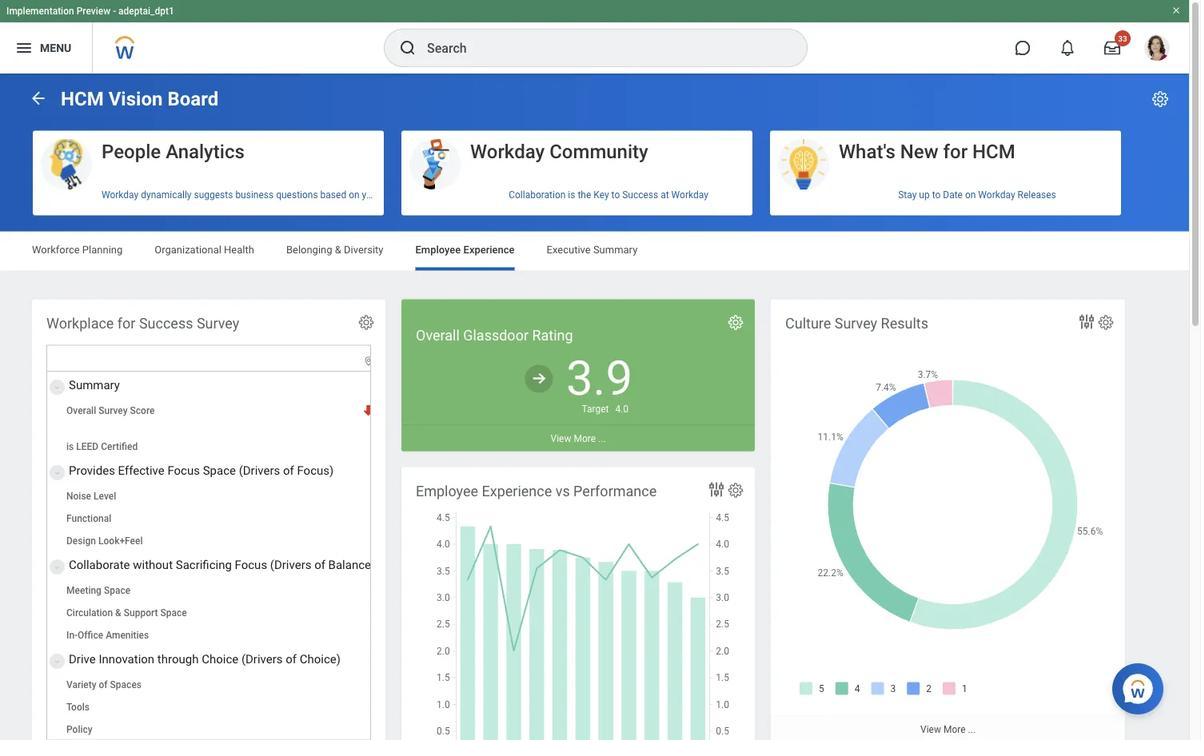 Task type: locate. For each thing, give the bounding box(es) containing it.
executive summary
[[547, 244, 638, 256]]

collapse image left collaborate
[[50, 558, 60, 577]]

focus right effective
[[167, 464, 200, 478]]

1 horizontal spatial hcm
[[973, 140, 1016, 163]]

1 horizontal spatial summary
[[593, 244, 638, 256]]

overall for overall glassdoor rating
[[416, 327, 460, 344]]

2 vertical spatial collapse image
[[50, 652, 60, 672]]

deteriorating element
[[362, 404, 454, 417]]

collapse image left drive
[[50, 652, 60, 672]]

0 vertical spatial collapse image
[[50, 378, 60, 397]]

business
[[235, 190, 274, 201]]

0 horizontal spatial ...
[[598, 433, 606, 444]]

0 vertical spatial 8
[[449, 680, 454, 691]]

on
[[349, 190, 360, 201], [965, 190, 976, 201]]

...
[[598, 433, 606, 444], [968, 724, 976, 736]]

1 vertical spatial experience
[[482, 483, 552, 500]]

to right the key
[[612, 190, 620, 201]]

1 vertical spatial focus
[[235, 558, 267, 572]]

configure image
[[727, 314, 745, 332]]

hcm
[[61, 88, 104, 110], [973, 140, 1016, 163]]

1 horizontal spatial on
[[965, 190, 976, 201]]

2 vertical spatial space
[[160, 608, 187, 619]]

2 on from the left
[[965, 190, 976, 201]]

0 horizontal spatial for
[[117, 315, 136, 332]]

hcm up the stay up to date on workday releases
[[973, 140, 1016, 163]]

1 horizontal spatial view more ... link
[[771, 716, 1125, 741]]

1 horizontal spatial survey
[[197, 315, 239, 332]]

people
[[102, 140, 161, 163]]

1 horizontal spatial view more ...
[[921, 724, 976, 736]]

survey left score
[[99, 405, 128, 416]]

workplace for success survey element
[[32, 300, 1201, 741]]

1 vertical spatial overall
[[66, 405, 96, 416]]

0 horizontal spatial survey
[[99, 405, 128, 416]]

1 vertical spatial space
[[104, 585, 130, 596]]

suggests
[[194, 190, 233, 201]]

of left balance) at the left bottom
[[314, 558, 325, 572]]

configure workplace for success survey image
[[358, 314, 375, 332]]

what's new for hcm
[[839, 140, 1016, 163]]

organizational
[[155, 244, 221, 256]]

9 for office
[[449, 630, 454, 641]]

summary right executive
[[593, 244, 638, 256]]

collapse image
[[50, 464, 60, 483]]

1 on from the left
[[349, 190, 360, 201]]

focus
[[167, 464, 200, 478], [235, 558, 267, 572]]

-
[[113, 6, 116, 17]]

1 horizontal spatial overall
[[416, 327, 460, 344]]

survey
[[197, 315, 239, 332], [835, 315, 878, 332], [99, 405, 128, 416]]

on left your
[[349, 190, 360, 201]]

(drivers right the choice
[[241, 652, 283, 666]]

survey for overall survey score
[[99, 405, 128, 416]]

to right up
[[932, 190, 941, 201]]

workday community
[[470, 140, 648, 163]]

what's
[[839, 140, 896, 163]]

2 8 from the top
[[449, 702, 454, 713]]

of for focus)
[[283, 464, 294, 478]]

collapse image for drive innovation through choice (drivers of choice)
[[50, 652, 60, 672]]

view more ...
[[551, 433, 606, 444], [921, 724, 976, 736]]

space
[[203, 464, 236, 478], [104, 585, 130, 596], [160, 608, 187, 619]]

1 vertical spatial is
[[66, 441, 74, 452]]

0 vertical spatial &
[[335, 244, 341, 256]]

of left choice)
[[286, 652, 297, 666]]

profile logan mcneil image
[[1145, 35, 1170, 64]]

in-office amenities
[[66, 630, 149, 641]]

overall inside the workplace for success survey element
[[66, 405, 96, 416]]

0 vertical spatial for
[[943, 140, 968, 163]]

on right date
[[965, 190, 976, 201]]

workday community button
[[402, 131, 753, 191]]

of right variety
[[99, 680, 108, 691]]

view more ... inside culture survey results element
[[921, 724, 976, 736]]

vision
[[109, 88, 163, 110]]

... inside culture survey results element
[[968, 724, 976, 736]]

survey inside culture survey results element
[[835, 315, 878, 332]]

culture
[[785, 315, 831, 332]]

& left support
[[115, 608, 121, 619]]

0 horizontal spatial success
[[139, 315, 193, 332]]

summary inside the workplace for success survey element
[[69, 378, 120, 392]]

neutral good image
[[524, 364, 554, 394]]

3 collapse image from the top
[[50, 652, 60, 672]]

variety of spaces
[[66, 680, 142, 691]]

0 vertical spatial view more ...
[[551, 433, 606, 444]]

more
[[574, 433, 596, 444], [944, 724, 966, 736]]

collapse image
[[50, 378, 60, 397], [50, 558, 60, 577], [50, 652, 60, 672]]

workplace for success survey
[[46, 315, 239, 332]]

is left leed
[[66, 441, 74, 452]]

3 9 from the top
[[449, 585, 454, 596]]

overall for overall survey score
[[66, 405, 96, 416]]

0 horizontal spatial more
[[574, 433, 596, 444]]

0 vertical spatial is
[[568, 190, 575, 201]]

1 vertical spatial more
[[944, 724, 966, 736]]

0 vertical spatial experience
[[464, 244, 515, 256]]

stay up to date on workday releases link
[[770, 183, 1121, 207]]

0 vertical spatial success
[[622, 190, 658, 201]]

summary up overall survey score
[[69, 378, 120, 392]]

menu
[[40, 41, 71, 54]]

tab list inside 3.9 main content
[[16, 232, 1173, 271]]

0 vertical spatial overall
[[416, 327, 460, 344]]

workday
[[470, 140, 545, 163], [102, 190, 139, 201], [672, 190, 709, 201], [978, 190, 1015, 201]]

experience for employee experience
[[464, 244, 515, 256]]

implementation
[[6, 6, 74, 17]]

choice)
[[300, 652, 341, 666]]

releases
[[1018, 190, 1056, 201]]

for right 'workplace' in the top left of the page
[[117, 315, 136, 332]]

collapse image down 'workplace' in the top left of the page
[[50, 378, 60, 397]]

1 collapse image from the top
[[50, 378, 60, 397]]

success
[[622, 190, 658, 201], [139, 315, 193, 332]]

0 horizontal spatial focus
[[167, 464, 200, 478]]

2 9 from the top
[[449, 536, 454, 547]]

people analytics
[[102, 140, 245, 163]]

0 vertical spatial view
[[551, 433, 571, 444]]

overall
[[416, 327, 460, 344], [66, 405, 96, 416]]

workday right at
[[672, 190, 709, 201]]

workday dynamically suggests business questions based on your tenant
[[102, 190, 410, 201]]

overall left glassdoor on the top of the page
[[416, 327, 460, 344]]

(drivers left the focus)
[[239, 464, 280, 478]]

0 vertical spatial hcm
[[61, 88, 104, 110]]

space for focus
[[203, 464, 236, 478]]

success left at
[[622, 190, 658, 201]]

employee for employee experience
[[416, 244, 461, 256]]

1 vertical spatial summary
[[69, 378, 120, 392]]

0 vertical spatial (drivers
[[239, 464, 280, 478]]

survey down organizational health
[[197, 315, 239, 332]]

2 collapse image from the top
[[50, 558, 60, 577]]

0 vertical spatial view more ... link
[[402, 425, 755, 451]]

8
[[449, 680, 454, 691], [449, 702, 454, 713]]

hcm right previous page image
[[61, 88, 104, 110]]

your
[[362, 190, 380, 201]]

notifications large image
[[1060, 40, 1076, 56]]

(drivers for focus
[[270, 558, 311, 572]]

policy
[[66, 724, 93, 736]]

overall up leed
[[66, 405, 96, 416]]

9 for look+feel
[[449, 536, 454, 547]]

1 horizontal spatial for
[[943, 140, 968, 163]]

3.9
[[566, 351, 633, 407]]

1 horizontal spatial space
[[160, 608, 187, 619]]

0 horizontal spatial &
[[115, 608, 121, 619]]

1 vertical spatial ...
[[968, 724, 976, 736]]

1 vertical spatial hcm
[[973, 140, 1016, 163]]

space right support
[[160, 608, 187, 619]]

menu button
[[0, 22, 92, 74]]

configure and view chart data image
[[707, 480, 726, 499]]

(drivers left balance) at the left bottom
[[270, 558, 311, 572]]

workday dynamically suggests business questions based on your tenant link
[[33, 183, 410, 207]]

functional
[[66, 513, 111, 524]]

1 vertical spatial for
[[117, 315, 136, 332]]

1 8 from the top
[[449, 680, 454, 691]]

& inside the workplace for success survey element
[[115, 608, 121, 619]]

experience
[[464, 244, 515, 256], [482, 483, 552, 500]]

0 horizontal spatial hcm
[[61, 88, 104, 110]]

1 vertical spatial (drivers
[[270, 558, 311, 572]]

focus)
[[297, 464, 334, 478]]

up
[[919, 190, 930, 201]]

collaborate
[[69, 558, 130, 572]]

0 horizontal spatial on
[[349, 190, 360, 201]]

1 horizontal spatial to
[[932, 190, 941, 201]]

4 9 from the top
[[449, 630, 454, 641]]

space right effective
[[203, 464, 236, 478]]

0 vertical spatial employee
[[416, 244, 461, 256]]

workday inside button
[[470, 140, 545, 163]]

stay up to date on workday releases
[[898, 190, 1056, 201]]

space up circulation & support space
[[104, 585, 130, 596]]

success inside "link"
[[622, 190, 658, 201]]

1 to from the left
[[612, 190, 620, 201]]

is left the
[[568, 190, 575, 201]]

implementation preview -   adeptai_dpt1
[[6, 6, 174, 17]]

1 horizontal spatial is
[[568, 190, 575, 201]]

0 vertical spatial ...
[[598, 433, 606, 444]]

target
[[582, 403, 609, 415]]

1 vertical spatial view
[[921, 724, 941, 736]]

of left the focus)
[[283, 464, 294, 478]]

to
[[612, 190, 620, 201], [932, 190, 941, 201]]

support
[[124, 608, 158, 619]]

2 horizontal spatial space
[[203, 464, 236, 478]]

1 vertical spatial &
[[115, 608, 121, 619]]

look+feel
[[98, 536, 143, 547]]

experience down collaboration
[[464, 244, 515, 256]]

level
[[94, 491, 116, 502]]

more inside culture survey results element
[[944, 724, 966, 736]]

33
[[1118, 34, 1128, 43]]

(drivers
[[239, 464, 280, 478], [270, 558, 311, 572], [241, 652, 283, 666]]

4.0
[[615, 403, 629, 415]]

overall glassdoor rating
[[416, 327, 573, 344]]

0 horizontal spatial is
[[66, 441, 74, 452]]

1 vertical spatial 8
[[449, 702, 454, 713]]

1 horizontal spatial more
[[944, 724, 966, 736]]

0 vertical spatial space
[[203, 464, 236, 478]]

0 vertical spatial summary
[[593, 244, 638, 256]]

workforce
[[32, 244, 80, 256]]

tab list
[[16, 232, 1173, 271]]

1 vertical spatial employee
[[416, 483, 478, 500]]

0 horizontal spatial summary
[[69, 378, 120, 392]]

hcm inside 'button'
[[973, 140, 1016, 163]]

Search Workday  search field
[[427, 30, 774, 66]]

survey for culture survey results
[[835, 315, 878, 332]]

& for circulation
[[115, 608, 121, 619]]

1 horizontal spatial &
[[335, 244, 341, 256]]

1 vertical spatial success
[[139, 315, 193, 332]]

1 horizontal spatial ...
[[968, 724, 976, 736]]

success down organizational
[[139, 315, 193, 332]]

summary
[[593, 244, 638, 256], [69, 378, 120, 392]]

experience inside "employee experience vs performance" element
[[482, 483, 552, 500]]

0 horizontal spatial space
[[104, 585, 130, 596]]

0 vertical spatial more
[[574, 433, 596, 444]]

2 vertical spatial (drivers
[[241, 652, 283, 666]]

5 9 from the top
[[449, 724, 454, 736]]

circulation & support space
[[66, 608, 187, 619]]

&
[[335, 244, 341, 256], [115, 608, 121, 619]]

inbox large image
[[1105, 40, 1121, 56]]

0 vertical spatial focus
[[167, 464, 200, 478]]

for right new
[[943, 140, 968, 163]]

1 vertical spatial collapse image
[[50, 558, 60, 577]]

& left diversity
[[335, 244, 341, 256]]

experience left the vs
[[482, 483, 552, 500]]

1 vertical spatial view more ...
[[921, 724, 976, 736]]

2 horizontal spatial survey
[[835, 315, 878, 332]]

health
[[224, 244, 254, 256]]

view more ... link
[[402, 425, 755, 451], [771, 716, 1125, 741]]

vs
[[556, 483, 570, 500]]

in-
[[66, 630, 78, 641]]

0 horizontal spatial overall
[[66, 405, 96, 416]]

workday up collaboration
[[470, 140, 545, 163]]

community
[[550, 140, 648, 163]]

analytics
[[166, 140, 245, 163]]

1 horizontal spatial success
[[622, 190, 658, 201]]

0 horizontal spatial to
[[612, 190, 620, 201]]

1 9 from the top
[[449, 513, 454, 524]]

previous page image
[[29, 89, 48, 108]]

tab list containing workforce planning
[[16, 232, 1173, 271]]

employee
[[416, 244, 461, 256], [416, 483, 478, 500]]

survey right culture
[[835, 315, 878, 332]]

1 horizontal spatial view
[[921, 724, 941, 736]]

focus right the sacrificing
[[235, 558, 267, 572]]



Task type: describe. For each thing, give the bounding box(es) containing it.
amenities
[[106, 630, 149, 641]]

innovation
[[99, 652, 154, 666]]

meeting space
[[66, 585, 130, 596]]

employee for employee experience vs performance
[[416, 483, 478, 500]]

planning
[[82, 244, 123, 256]]

score
[[130, 405, 155, 416]]

spaces
[[110, 680, 142, 691]]

experience for employee experience vs performance
[[482, 483, 552, 500]]

configure employee experience vs performance image
[[727, 482, 745, 499]]

3.9 target 4.0
[[566, 351, 633, 415]]

configure culture survey results image
[[1097, 314, 1115, 332]]

preview
[[77, 6, 111, 17]]

employee experience vs performance element
[[402, 467, 755, 741]]

variety
[[66, 680, 96, 691]]

view inside culture survey results element
[[921, 724, 941, 736]]

collaboration is the key to success at workday link
[[402, 183, 753, 207]]

space for support
[[160, 608, 187, 619]]

office
[[78, 630, 103, 641]]

what's new for hcm button
[[770, 131, 1121, 191]]

circulation
[[66, 608, 113, 619]]

33 button
[[1095, 30, 1131, 66]]

noise level
[[66, 491, 116, 502]]

1 horizontal spatial focus
[[235, 558, 267, 572]]

leed
[[76, 441, 98, 452]]

performance
[[574, 483, 657, 500]]

& for belonging
[[335, 244, 341, 256]]

questions
[[276, 190, 318, 201]]

tools
[[66, 702, 90, 713]]

3.9 main content
[[0, 74, 1201, 741]]

workday inside "link"
[[672, 190, 709, 201]]

configure and view chart data image
[[1077, 312, 1097, 332]]

noise
[[66, 491, 91, 502]]

certified
[[101, 441, 138, 452]]

date
[[943, 190, 963, 201]]

design
[[66, 536, 96, 547]]

0 horizontal spatial view
[[551, 433, 571, 444]]

people analytics button
[[33, 131, 384, 191]]

drive innovation through choice (drivers of choice)
[[69, 652, 341, 666]]

7
[[449, 491, 454, 502]]

configure this page image
[[1151, 90, 1170, 109]]

new
[[900, 140, 939, 163]]

deteriorating image
[[362, 404, 375, 416]]

is inside collaboration is the key to success at workday "link"
[[568, 190, 575, 201]]

hcm vision board
[[61, 88, 219, 110]]

effective
[[118, 464, 165, 478]]

provides
[[69, 464, 115, 478]]

location image
[[362, 356, 375, 367]]

employee experience vs performance
[[416, 483, 657, 500]]

meeting
[[66, 585, 102, 596]]

of for balance)
[[314, 558, 325, 572]]

0 horizontal spatial view more ...
[[551, 433, 606, 444]]

(drivers for choice
[[241, 652, 283, 666]]

culture survey results
[[785, 315, 929, 332]]

culture survey results element
[[771, 300, 1125, 741]]

collaboration
[[509, 190, 566, 201]]

based
[[320, 190, 346, 201]]

close environment banner image
[[1172, 6, 1181, 15]]

menu banner
[[0, 0, 1189, 74]]

adeptai_dpt1
[[118, 6, 174, 17]]

without
[[133, 558, 173, 572]]

results
[[881, 315, 929, 332]]

0 horizontal spatial view more ... link
[[402, 425, 755, 451]]

collapse image for collaborate without sacrificing focus (drivers of balance)
[[50, 558, 60, 577]]

provides effective focus space (drivers of focus)
[[69, 464, 334, 478]]

the
[[578, 190, 591, 201]]

belonging
[[286, 244, 332, 256]]

through
[[157, 652, 199, 666]]

at
[[661, 190, 669, 201]]

key
[[594, 190, 609, 201]]

overall survey score
[[66, 405, 155, 416]]

for inside 'button'
[[943, 140, 968, 163]]

tenant
[[383, 190, 410, 201]]

workplace
[[46, 315, 114, 332]]

collaborate without sacrificing focus (drivers of balance)
[[69, 558, 375, 572]]

board
[[167, 88, 219, 110]]

of for choice)
[[286, 652, 297, 666]]

2 to from the left
[[932, 190, 941, 201]]

executive
[[547, 244, 591, 256]]

balance)
[[328, 558, 375, 572]]

glassdoor
[[463, 327, 529, 344]]

justify image
[[14, 38, 34, 58]]

choice
[[202, 652, 238, 666]]

9 for space
[[449, 585, 454, 596]]

sacrificing
[[176, 558, 232, 572]]

8 for tools
[[449, 702, 454, 713]]

is inside the workplace for success survey element
[[66, 441, 74, 452]]

employee experience
[[416, 244, 515, 256]]

stay
[[898, 190, 917, 201]]

organizational health
[[155, 244, 254, 256]]

collapse image for summary
[[50, 378, 60, 397]]

rating
[[532, 327, 573, 344]]

8 for variety of spaces
[[449, 680, 454, 691]]

diversity
[[344, 244, 384, 256]]

workday down people
[[102, 190, 139, 201]]

(drivers for space
[[239, 464, 280, 478]]

collaboration is the key to success at workday
[[509, 190, 709, 201]]

workday left releases
[[978, 190, 1015, 201]]

dynamically
[[141, 190, 192, 201]]

to inside "link"
[[612, 190, 620, 201]]

drive
[[69, 652, 96, 666]]

workforce planning
[[32, 244, 123, 256]]

is leed certified
[[66, 441, 138, 452]]

search image
[[398, 38, 418, 58]]

1 vertical spatial view more ... link
[[771, 716, 1125, 741]]



Task type: vqa. For each thing, say whether or not it's contained in the screenshot.


